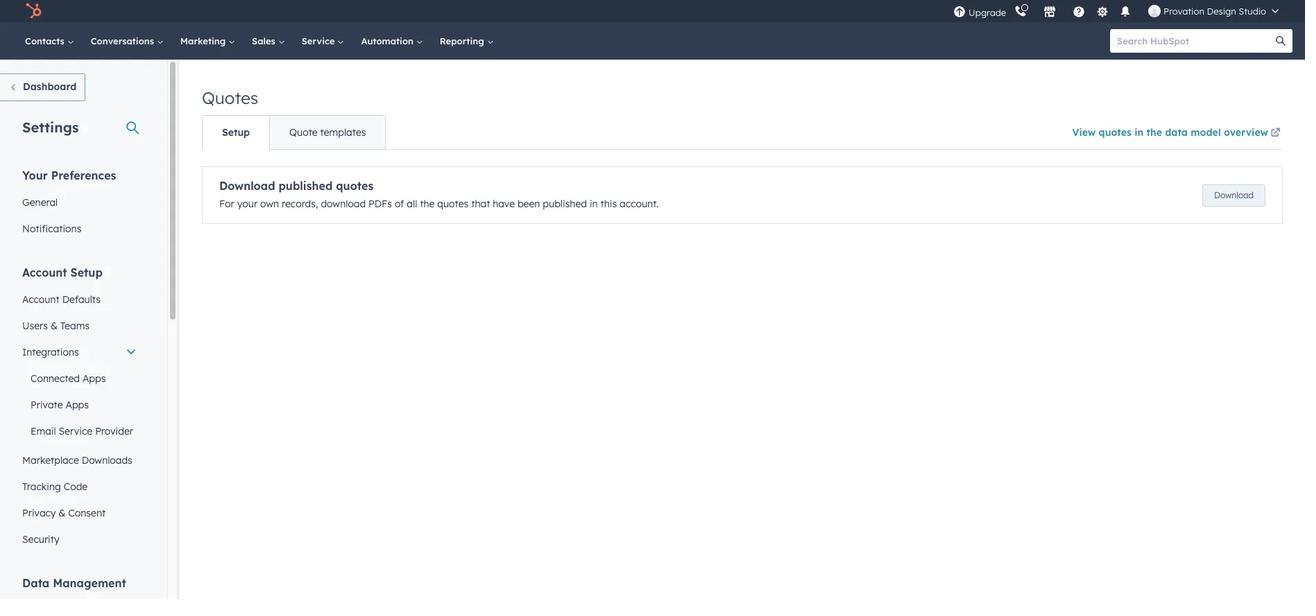 Task type: describe. For each thing, give the bounding box(es) containing it.
your preferences element
[[14, 168, 145, 242]]

marketplaces button
[[1035, 0, 1064, 22]]

marketplace downloads
[[22, 454, 132, 467]]

account setup
[[22, 266, 103, 280]]

tracking code link
[[14, 474, 145, 500]]

own
[[260, 198, 279, 210]]

apps for connected apps
[[83, 373, 106, 385]]

james peterson image
[[1148, 5, 1161, 17]]

all
[[407, 198, 417, 210]]

account defaults
[[22, 293, 101, 306]]

navigation containing setup
[[202, 115, 386, 150]]

connected apps link
[[14, 366, 145, 392]]

the inside download published quotes for your own records, download pdfs of all the quotes that have been published in this account.
[[420, 198, 435, 210]]

account defaults link
[[14, 287, 145, 313]]

download for download published quotes for your own records, download pdfs of all the quotes that have been published in this account.
[[219, 179, 275, 193]]

studio
[[1239, 6, 1266, 17]]

dashboard
[[23, 80, 77, 93]]

search button
[[1269, 29, 1293, 53]]

contacts link
[[17, 22, 82, 60]]

download for download
[[1214, 190, 1254, 201]]

notifications button
[[1114, 0, 1137, 22]]

0 horizontal spatial quotes
[[336, 179, 373, 193]]

email
[[31, 425, 56, 438]]

marketplace
[[22, 454, 79, 467]]

account for account setup
[[22, 266, 67, 280]]

1 horizontal spatial published
[[543, 198, 587, 210]]

tracking
[[22, 481, 61, 493]]

notifications image
[[1119, 6, 1132, 19]]

calling icon button
[[1009, 2, 1032, 20]]

email service provider link
[[14, 418, 145, 445]]

that
[[471, 198, 490, 210]]

upgrade image
[[953, 6, 966, 18]]

general
[[22, 196, 58, 209]]

downloads
[[82, 454, 132, 467]]

data management element
[[22, 576, 145, 599]]

privacy & consent link
[[14, 500, 145, 527]]

users & teams
[[22, 320, 90, 332]]

link opens in a new window image
[[1271, 128, 1280, 139]]

help image
[[1073, 6, 1085, 19]]

defaults
[[62, 293, 101, 306]]

conversations link
[[82, 22, 172, 60]]

connected apps
[[31, 373, 106, 385]]

& for privacy
[[58, 507, 65, 520]]

marketplace downloads link
[[14, 447, 145, 474]]

your
[[237, 198, 258, 210]]

reporting
[[440, 35, 487, 46]]

menu containing provation design studio
[[952, 0, 1288, 22]]

apps for private apps
[[66, 399, 89, 411]]

users & teams link
[[14, 313, 145, 339]]

conversations
[[91, 35, 157, 46]]

integrations button
[[14, 339, 145, 366]]

security
[[22, 534, 59, 546]]

quote templates
[[289, 126, 366, 139]]

automation link
[[353, 22, 431, 60]]

have
[[493, 198, 515, 210]]

reporting link
[[431, 22, 502, 60]]

records,
[[282, 198, 318, 210]]

for
[[219, 198, 234, 210]]

overview
[[1224, 126, 1268, 139]]

download button
[[1202, 185, 1265, 207]]

service link
[[293, 22, 353, 60]]

download
[[321, 198, 366, 210]]

settings
[[22, 119, 79, 136]]

notifications
[[22, 223, 81, 235]]

automation
[[361, 35, 416, 46]]

help button
[[1067, 0, 1091, 22]]

model
[[1191, 126, 1221, 139]]

settings link
[[1093, 4, 1111, 18]]

provider
[[95, 425, 133, 438]]

marketplaces image
[[1044, 6, 1056, 19]]



Task type: locate. For each thing, give the bounding box(es) containing it.
menu
[[952, 0, 1288, 22]]

1 horizontal spatial download
[[1214, 190, 1254, 201]]

privacy
[[22, 507, 56, 520]]

& right users
[[51, 320, 58, 332]]

2 horizontal spatial quotes
[[1099, 126, 1131, 139]]

private apps
[[31, 399, 89, 411]]

account.
[[620, 198, 659, 210]]

1 horizontal spatial &
[[58, 507, 65, 520]]

0 vertical spatial &
[[51, 320, 58, 332]]

0 horizontal spatial &
[[51, 320, 58, 332]]

quotes inside view quotes in the data model overview link
[[1099, 126, 1131, 139]]

1 horizontal spatial setup
[[222, 126, 250, 139]]

connected
[[31, 373, 80, 385]]

pdfs
[[368, 198, 392, 210]]

published
[[278, 179, 333, 193], [543, 198, 587, 210]]

service right "sales" link
[[302, 35, 337, 46]]

the right all
[[420, 198, 435, 210]]

published up records,
[[278, 179, 333, 193]]

preferences
[[51, 169, 116, 182]]

data
[[22, 577, 49, 590]]

1 account from the top
[[22, 266, 67, 280]]

download up your
[[219, 179, 275, 193]]

the left data
[[1146, 126, 1162, 139]]

hubspot link
[[17, 3, 52, 19]]

download inside download published quotes for your own records, download pdfs of all the quotes that have been published in this account.
[[219, 179, 275, 193]]

1 vertical spatial account
[[22, 293, 60, 306]]

account
[[22, 266, 67, 280], [22, 293, 60, 306]]

1 horizontal spatial the
[[1146, 126, 1162, 139]]

email service provider
[[31, 425, 133, 438]]

your
[[22, 169, 48, 182]]

0 horizontal spatial published
[[278, 179, 333, 193]]

quotes
[[1099, 126, 1131, 139], [336, 179, 373, 193], [437, 198, 469, 210]]

users
[[22, 320, 48, 332]]

0 vertical spatial in
[[1134, 126, 1143, 139]]

privacy & consent
[[22, 507, 106, 520]]

in
[[1134, 126, 1143, 139], [590, 198, 598, 210]]

provation
[[1164, 6, 1204, 17]]

view quotes in the data model overview link
[[1072, 117, 1283, 149]]

sales link
[[244, 22, 293, 60]]

0 vertical spatial setup
[[222, 126, 250, 139]]

service
[[302, 35, 337, 46], [59, 425, 92, 438]]

hubspot image
[[25, 3, 42, 19]]

account setup element
[[14, 265, 145, 553]]

teams
[[60, 320, 90, 332]]

0 vertical spatial service
[[302, 35, 337, 46]]

templates
[[320, 126, 366, 139]]

provation design studio
[[1164, 6, 1266, 17]]

0 vertical spatial apps
[[83, 373, 106, 385]]

0 horizontal spatial the
[[420, 198, 435, 210]]

this
[[600, 198, 617, 210]]

0 horizontal spatial setup
[[70, 266, 103, 280]]

1 vertical spatial in
[[590, 198, 598, 210]]

quotes up download
[[336, 179, 373, 193]]

tracking code
[[22, 481, 88, 493]]

1 horizontal spatial in
[[1134, 126, 1143, 139]]

quotes right "view"
[[1099, 126, 1131, 139]]

view quotes in the data model overview
[[1072, 126, 1268, 139]]

in left data
[[1134, 126, 1143, 139]]

&
[[51, 320, 58, 332], [58, 507, 65, 520]]

quote templates link
[[269, 116, 385, 149]]

setup link
[[203, 116, 269, 149]]

general link
[[14, 189, 145, 216]]

integrations
[[22, 346, 79, 359]]

apps inside 'link'
[[83, 373, 106, 385]]

& for users
[[51, 320, 58, 332]]

0 horizontal spatial service
[[59, 425, 92, 438]]

setup
[[222, 126, 250, 139], [70, 266, 103, 280]]

data management
[[22, 577, 126, 590]]

account for account defaults
[[22, 293, 60, 306]]

apps down connected apps 'link' on the bottom left
[[66, 399, 89, 411]]

calling icon image
[[1014, 6, 1027, 18]]

your preferences
[[22, 169, 116, 182]]

0 vertical spatial the
[[1146, 126, 1162, 139]]

search image
[[1276, 36, 1286, 46]]

quotes left that
[[437, 198, 469, 210]]

0 vertical spatial account
[[22, 266, 67, 280]]

2 account from the top
[[22, 293, 60, 306]]

published right been
[[543, 198, 587, 210]]

account up users
[[22, 293, 60, 306]]

security link
[[14, 527, 145, 553]]

1 vertical spatial service
[[59, 425, 92, 438]]

1 vertical spatial &
[[58, 507, 65, 520]]

upgrade
[[969, 7, 1006, 18]]

marketing
[[180, 35, 228, 46]]

of
[[395, 198, 404, 210]]

service inside service link
[[302, 35, 337, 46]]

download down overview
[[1214, 190, 1254, 201]]

navigation
[[202, 115, 386, 150]]

link opens in a new window image
[[1271, 126, 1280, 142]]

consent
[[68, 507, 106, 520]]

1 vertical spatial quotes
[[336, 179, 373, 193]]

private apps link
[[14, 392, 145, 418]]

0 vertical spatial published
[[278, 179, 333, 193]]

account up account defaults
[[22, 266, 67, 280]]

apps up 'private apps' link
[[83, 373, 106, 385]]

settings image
[[1096, 6, 1108, 18]]

quote
[[289, 126, 318, 139]]

1 vertical spatial published
[[543, 198, 587, 210]]

download inside button
[[1214, 190, 1254, 201]]

contacts
[[25, 35, 67, 46]]

2 vertical spatial quotes
[[437, 198, 469, 210]]

in inside download published quotes for your own records, download pdfs of all the quotes that have been published in this account.
[[590, 198, 598, 210]]

& right privacy
[[58, 507, 65, 520]]

0 horizontal spatial in
[[590, 198, 598, 210]]

service down 'private apps' link
[[59, 425, 92, 438]]

the
[[1146, 126, 1162, 139], [420, 198, 435, 210]]

1 vertical spatial apps
[[66, 399, 89, 411]]

provation design studio button
[[1140, 0, 1287, 22]]

setup inside "element"
[[70, 266, 103, 280]]

been
[[518, 198, 540, 210]]

1 horizontal spatial service
[[302, 35, 337, 46]]

download published quotes for your own records, download pdfs of all the quotes that have been published in this account.
[[219, 179, 659, 210]]

setup up defaults
[[70, 266, 103, 280]]

1 vertical spatial setup
[[70, 266, 103, 280]]

apps
[[83, 373, 106, 385], [66, 399, 89, 411]]

design
[[1207, 6, 1236, 17]]

0 horizontal spatial download
[[219, 179, 275, 193]]

1 vertical spatial the
[[420, 198, 435, 210]]

data
[[1165, 126, 1188, 139]]

sales
[[252, 35, 278, 46]]

in left this
[[590, 198, 598, 210]]

service inside email service provider link
[[59, 425, 92, 438]]

Search HubSpot search field
[[1110, 29, 1280, 53]]

1 horizontal spatial quotes
[[437, 198, 469, 210]]

private
[[31, 399, 63, 411]]

0 vertical spatial quotes
[[1099, 126, 1131, 139]]

code
[[64, 481, 88, 493]]

dashboard link
[[0, 74, 86, 101]]

setup down quotes
[[222, 126, 250, 139]]

quotes
[[202, 87, 258, 108]]

notifications link
[[14, 216, 145, 242]]

view
[[1072, 126, 1096, 139]]

management
[[53, 577, 126, 590]]

marketing link
[[172, 22, 244, 60]]



Task type: vqa. For each thing, say whether or not it's contained in the screenshot.
site
no



